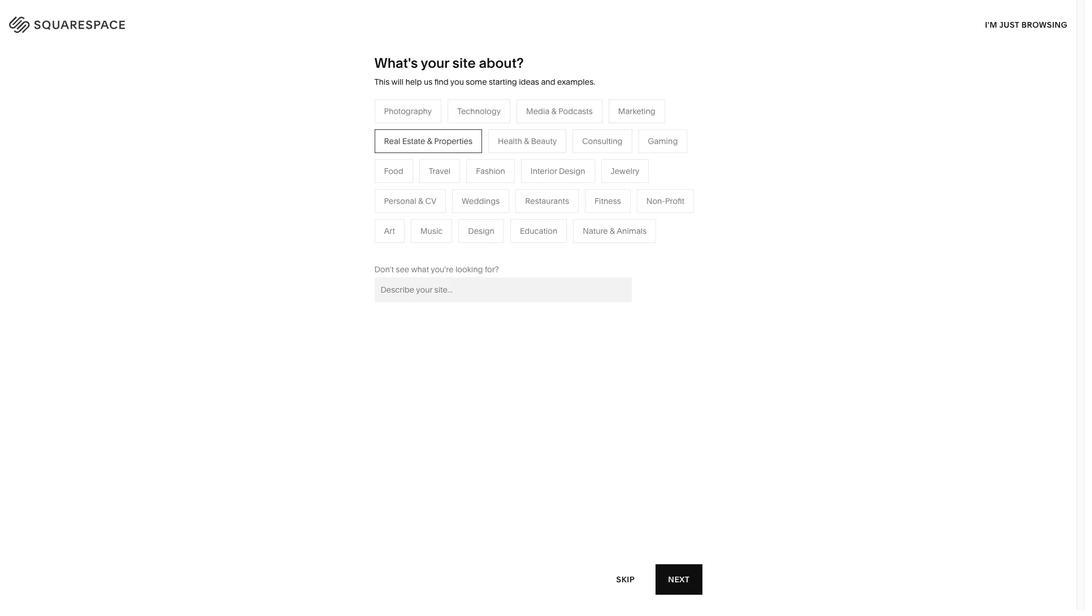 Task type: locate. For each thing, give the bounding box(es) containing it.
in
[[1054, 17, 1062, 28]]

0 horizontal spatial non-
[[342, 208, 361, 218]]

0 vertical spatial estate
[[402, 136, 425, 146]]

log             in
[[1034, 17, 1062, 28]]

nature down fitness "radio"
[[583, 226, 608, 236]]

& inside the nature & animals radio
[[610, 226, 615, 236]]

fitness inside "radio"
[[595, 196, 621, 206]]

personal
[[384, 196, 416, 206]]

0 vertical spatial restaurants
[[409, 174, 453, 184]]

media up beauty
[[526, 106, 550, 116]]

real estate & properties link
[[409, 242, 509, 252]]

health
[[498, 136, 522, 146]]

nature down home
[[528, 174, 553, 184]]

next
[[668, 574, 690, 585]]

you're
[[431, 264, 454, 275]]

community & non-profits
[[290, 208, 384, 218]]

what
[[411, 264, 429, 275]]

1 vertical spatial animals
[[617, 226, 647, 236]]

animals inside radio
[[617, 226, 647, 236]]

1 horizontal spatial non-
[[646, 196, 665, 206]]

real estate & properties up the travel link
[[384, 136, 472, 146]]

ideas
[[519, 77, 539, 87]]

fitness up the nature & animals radio
[[595, 196, 621, 206]]

nature & animals
[[528, 174, 592, 184], [583, 226, 647, 236]]

Personal & CV radio
[[374, 189, 446, 213]]

1 horizontal spatial animals
[[617, 226, 647, 236]]

podcasts
[[558, 106, 593, 116], [441, 191, 476, 201]]

1 vertical spatial nature & animals
[[583, 226, 647, 236]]

1 horizontal spatial design
[[559, 166, 585, 176]]

1 vertical spatial restaurants
[[525, 196, 569, 206]]

& inside media & podcasts radio
[[551, 106, 557, 116]]

1 horizontal spatial media
[[526, 106, 550, 116]]

0 vertical spatial nature
[[528, 174, 553, 184]]

0 horizontal spatial design
[[468, 226, 494, 236]]

weddings up design option
[[462, 196, 500, 206]]

media & podcasts
[[526, 106, 593, 116], [409, 191, 476, 201]]

travel down real estate & properties option on the top of the page
[[409, 157, 431, 167]]

animals
[[562, 174, 592, 184], [617, 226, 647, 236]]

1 horizontal spatial restaurants
[[525, 196, 569, 206]]

0 horizontal spatial animals
[[562, 174, 592, 184]]

art
[[384, 226, 395, 236]]

Technology radio
[[448, 99, 510, 123]]

0 vertical spatial nature & animals
[[528, 174, 592, 184]]

0 horizontal spatial fitness
[[528, 191, 555, 201]]

weddings inside option
[[462, 196, 500, 206]]

1 vertical spatial media & podcasts
[[409, 191, 476, 201]]

Interior Design radio
[[521, 159, 595, 183]]

events
[[409, 208, 434, 218]]

weddings link
[[409, 225, 458, 235]]

interior design
[[531, 166, 585, 176]]

1 vertical spatial media
[[409, 191, 432, 201]]

0 vertical spatial properties
[[434, 136, 472, 146]]

1 vertical spatial podcasts
[[441, 191, 476, 201]]

will
[[391, 77, 403, 87]]

real
[[384, 136, 400, 146], [409, 242, 425, 252]]

podcasts down restaurants link at the top of the page
[[441, 191, 476, 201]]

0 vertical spatial media
[[526, 106, 550, 116]]

properties up looking
[[459, 242, 498, 252]]

real down music
[[409, 242, 425, 252]]

Art radio
[[374, 219, 405, 243]]

fitness
[[528, 191, 555, 201], [595, 196, 621, 206]]

design inside interior design radio
[[559, 166, 585, 176]]

restaurants down nature & animals link
[[525, 196, 569, 206]]

degraw element
[[386, 386, 690, 610]]

0 vertical spatial real estate & properties
[[384, 136, 472, 146]]

fashion
[[476, 166, 505, 176]]

community
[[290, 208, 333, 218]]

i'm just browsing link
[[985, 9, 1068, 40]]

podcasts down the examples.
[[558, 106, 593, 116]]

Food radio
[[374, 159, 413, 183]]

nature & animals down fitness "radio"
[[583, 226, 647, 236]]

log             in link
[[1034, 17, 1062, 28]]

log
[[1034, 17, 1052, 28]]

media up events at the left
[[409, 191, 432, 201]]

find
[[434, 77, 449, 87]]

0 horizontal spatial real
[[384, 136, 400, 146]]

media & podcasts down and
[[526, 106, 593, 116]]

1 vertical spatial non-
[[342, 208, 361, 218]]

& inside real estate & properties option
[[427, 136, 432, 146]]

squarespace logo image
[[23, 14, 148, 32]]

0 vertical spatial media & podcasts
[[526, 106, 593, 116]]

estate inside real estate & properties option
[[402, 136, 425, 146]]

&
[[551, 106, 557, 116], [427, 136, 432, 146], [524, 136, 529, 146], [553, 157, 558, 167], [555, 174, 560, 184], [434, 191, 439, 201], [418, 196, 423, 206], [335, 208, 340, 218], [610, 226, 615, 236], [452, 242, 457, 252]]

0 vertical spatial weddings
[[462, 196, 500, 206]]

Weddings radio
[[452, 189, 509, 213]]

podcasts inside radio
[[558, 106, 593, 116]]

home & decor
[[528, 157, 583, 167]]

animals down fitness "radio"
[[617, 226, 647, 236]]

gaming
[[648, 136, 678, 146]]

1 horizontal spatial podcasts
[[558, 106, 593, 116]]

estate down music
[[427, 242, 450, 252]]

Gaming radio
[[638, 129, 687, 153]]

restaurants down the travel link
[[409, 174, 453, 184]]

home & decor link
[[528, 157, 594, 167]]

media inside radio
[[526, 106, 550, 116]]

properties
[[434, 136, 472, 146], [459, 242, 498, 252]]

some
[[466, 77, 487, 87]]

fitness down interior
[[528, 191, 555, 201]]

decor
[[560, 157, 583, 167]]

estate up the travel link
[[402, 136, 425, 146]]

nature
[[528, 174, 553, 184], [583, 226, 608, 236]]

i'm just browsing
[[985, 19, 1068, 30]]

profit
[[665, 196, 684, 206]]

0 vertical spatial non-
[[646, 196, 665, 206]]

Real Estate & Properties radio
[[374, 129, 482, 153]]

Marketing radio
[[609, 99, 665, 123]]

Jewelry radio
[[601, 159, 649, 183]]

& inside "health & beauty" 'radio'
[[524, 136, 529, 146]]

restaurants
[[409, 174, 453, 184], [525, 196, 569, 206]]

estate
[[402, 136, 425, 146], [427, 242, 450, 252]]

design inside design option
[[468, 226, 494, 236]]

properties up travel "option"
[[434, 136, 472, 146]]

1 horizontal spatial estate
[[427, 242, 450, 252]]

non-
[[646, 196, 665, 206], [342, 208, 361, 218]]

non- down jewelry option on the top right
[[646, 196, 665, 206]]

profits
[[361, 208, 384, 218]]

non- right community
[[342, 208, 361, 218]]

consulting
[[582, 136, 623, 146]]

Health & Beauty radio
[[488, 129, 566, 153]]

travel up media & podcasts link
[[429, 166, 451, 176]]

1 horizontal spatial weddings
[[462, 196, 500, 206]]

0 horizontal spatial estate
[[402, 136, 425, 146]]

media
[[526, 106, 550, 116], [409, 191, 432, 201]]

you
[[450, 77, 464, 87]]

design
[[559, 166, 585, 176], [468, 226, 494, 236]]

squarespace logo link
[[23, 14, 231, 32]]

1 vertical spatial estate
[[427, 242, 450, 252]]

real estate & properties
[[384, 136, 472, 146], [409, 242, 498, 252]]

health & beauty
[[498, 136, 557, 146]]

weddings
[[462, 196, 500, 206], [409, 225, 447, 235]]

1 horizontal spatial fitness
[[595, 196, 621, 206]]

weddings down events 'link'
[[409, 225, 447, 235]]

music
[[420, 226, 443, 236]]

0 horizontal spatial media
[[409, 191, 432, 201]]

0 vertical spatial real
[[384, 136, 400, 146]]

marketing
[[618, 106, 655, 116]]

travel link
[[409, 157, 442, 167]]

what's your site about? this will help us find you some starting ideas and examples.
[[374, 55, 595, 87]]

real inside option
[[384, 136, 400, 146]]

1 horizontal spatial media & podcasts
[[526, 106, 593, 116]]

real up food option
[[384, 136, 400, 146]]

Nature & Animals radio
[[573, 219, 656, 243]]

& inside the personal & cv "radio"
[[418, 196, 423, 206]]

travel
[[409, 157, 431, 167], [429, 166, 451, 176]]

animals down 'decor'
[[562, 174, 592, 184]]

1 vertical spatial design
[[468, 226, 494, 236]]

media & podcasts down restaurants link at the top of the page
[[409, 191, 476, 201]]

starting
[[489, 77, 517, 87]]

don't see what you're looking for?
[[374, 264, 499, 275]]

home
[[528, 157, 551, 167]]

0 vertical spatial podcasts
[[558, 106, 593, 116]]

0 vertical spatial design
[[559, 166, 585, 176]]

Fitness radio
[[585, 189, 631, 213]]

interior
[[531, 166, 557, 176]]

1 horizontal spatial nature
[[583, 226, 608, 236]]

real estate & properties up the you're
[[409, 242, 498, 252]]

what's
[[374, 55, 418, 71]]

1 vertical spatial real
[[409, 242, 425, 252]]

degraw image
[[386, 386, 690, 610]]

fitness link
[[528, 191, 566, 201]]

1 vertical spatial nature
[[583, 226, 608, 236]]

1 vertical spatial weddings
[[409, 225, 447, 235]]

nature & animals down home & decor "link"
[[528, 174, 592, 184]]



Task type: describe. For each thing, give the bounding box(es) containing it.
Media & Podcasts radio
[[517, 99, 602, 123]]

nature & animals link
[[528, 174, 604, 184]]

media & podcasts link
[[409, 191, 487, 201]]

nature inside radio
[[583, 226, 608, 236]]

skip
[[616, 574, 635, 585]]

Consulting radio
[[573, 129, 632, 153]]

photography
[[384, 106, 432, 116]]

see
[[396, 264, 409, 275]]

real estate & properties inside option
[[384, 136, 472, 146]]

0 horizontal spatial nature
[[528, 174, 553, 184]]

travel inside "option"
[[429, 166, 451, 176]]

this
[[374, 77, 390, 87]]

1 vertical spatial real estate & properties
[[409, 242, 498, 252]]

media & podcasts inside radio
[[526, 106, 593, 116]]

beauty
[[531, 136, 557, 146]]

Fashion radio
[[466, 159, 515, 183]]

1 vertical spatial properties
[[459, 242, 498, 252]]

looking
[[455, 264, 483, 275]]

help
[[405, 77, 422, 87]]

your
[[421, 55, 449, 71]]

0 horizontal spatial media & podcasts
[[409, 191, 476, 201]]

restaurants link
[[409, 174, 464, 184]]

browsing
[[1022, 19, 1068, 30]]

i'm
[[985, 19, 997, 30]]

us
[[424, 77, 432, 87]]

Design radio
[[459, 219, 504, 243]]

Restaurants radio
[[516, 189, 579, 213]]

0 horizontal spatial restaurants
[[409, 174, 453, 184]]

don't
[[374, 264, 394, 275]]

events link
[[409, 208, 445, 218]]

Education radio
[[510, 219, 567, 243]]

education
[[520, 226, 557, 236]]

cv
[[425, 196, 436, 206]]

0 horizontal spatial podcasts
[[441, 191, 476, 201]]

just
[[999, 19, 1019, 30]]

for?
[[485, 264, 499, 275]]

next button
[[656, 565, 702, 595]]

non-profit
[[646, 196, 684, 206]]

personal & cv
[[384, 196, 436, 206]]

community & non-profits link
[[290, 208, 395, 218]]

0 vertical spatial animals
[[562, 174, 592, 184]]

jewelry
[[611, 166, 639, 176]]

and
[[541, 77, 555, 87]]

Don't see what you're looking for? field
[[374, 277, 632, 302]]

Non-Profit radio
[[637, 189, 694, 213]]

technology
[[457, 106, 501, 116]]

1 horizontal spatial real
[[409, 242, 425, 252]]

site
[[452, 55, 476, 71]]

properties inside option
[[434, 136, 472, 146]]

Travel radio
[[419, 159, 460, 183]]

Music radio
[[411, 219, 452, 243]]

Photography radio
[[374, 99, 441, 123]]

nature & animals inside the nature & animals radio
[[583, 226, 647, 236]]

about?
[[479, 55, 524, 71]]

restaurants inside option
[[525, 196, 569, 206]]

examples.
[[557, 77, 595, 87]]

0 horizontal spatial weddings
[[409, 225, 447, 235]]

skip button
[[604, 564, 647, 595]]

non- inside "option"
[[646, 196, 665, 206]]

food
[[384, 166, 403, 176]]



Task type: vqa. For each thing, say whether or not it's contained in the screenshot.
brand's
no



